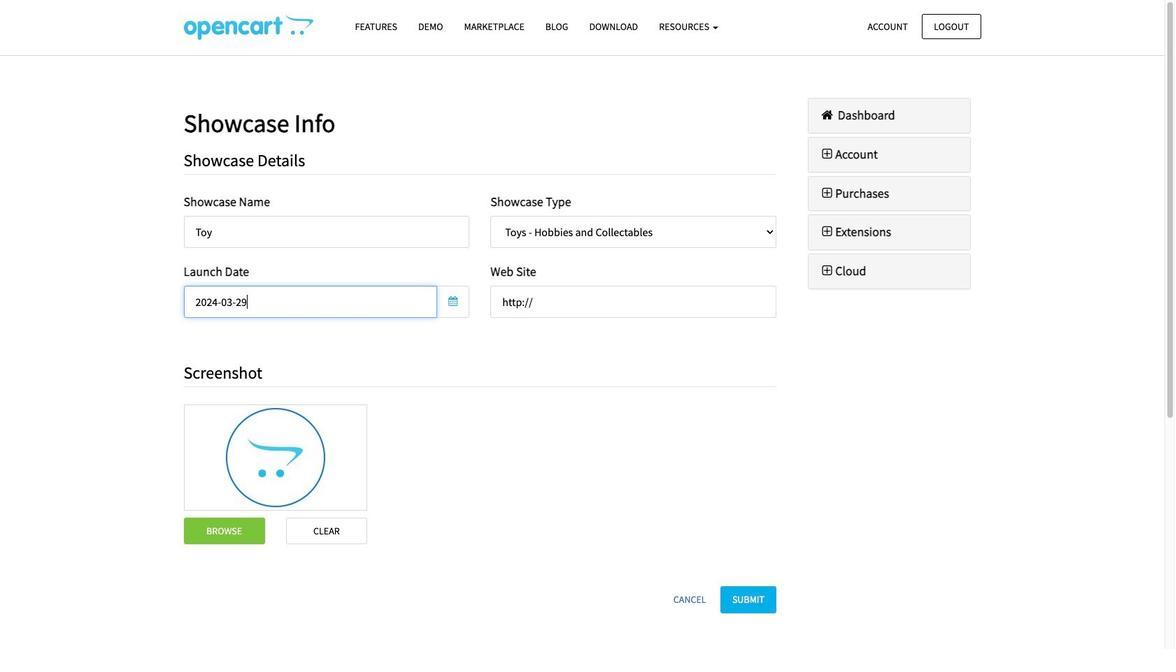 Task type: vqa. For each thing, say whether or not it's contained in the screenshot.
Open Source image
no



Task type: locate. For each thing, give the bounding box(es) containing it.
0 vertical spatial plus square o image
[[819, 148, 836, 161]]

Launch Date text field
[[184, 286, 437, 318]]

1 vertical spatial plus square o image
[[819, 187, 836, 200]]

home image
[[819, 109, 836, 122]]

opencart - showcase image
[[184, 15, 313, 40]]

Project Name text field
[[184, 216, 470, 248]]

plus square o image
[[819, 148, 836, 161], [819, 187, 836, 200], [819, 226, 836, 239]]

Project Web Site text field
[[491, 286, 777, 318]]

2 vertical spatial plus square o image
[[819, 226, 836, 239]]

calendar image
[[449, 297, 458, 307]]

3 plus square o image from the top
[[819, 226, 836, 239]]

2 plus square o image from the top
[[819, 187, 836, 200]]



Task type: describe. For each thing, give the bounding box(es) containing it.
plus square o image
[[819, 265, 836, 278]]

1 plus square o image from the top
[[819, 148, 836, 161]]



